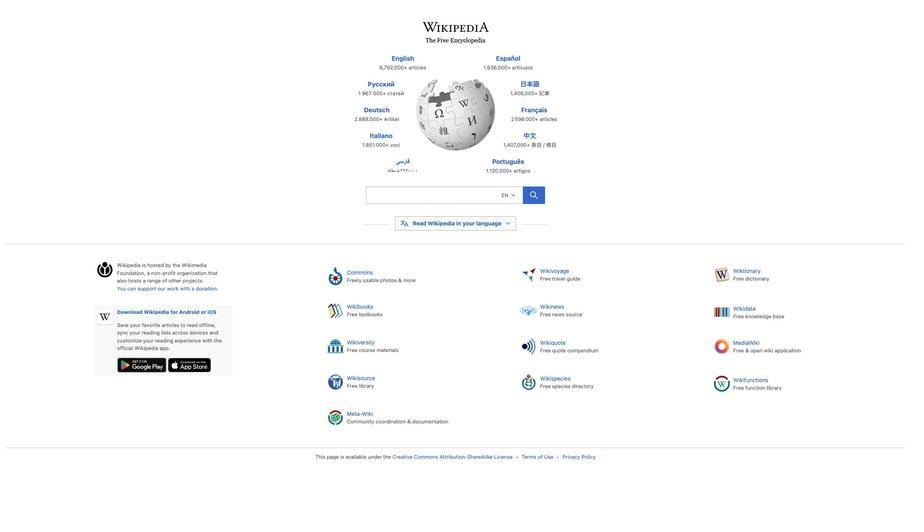Task type: locate. For each thing, give the bounding box(es) containing it.
top languages element
[[346, 54, 565, 183]]

None search field
[[348, 184, 563, 209]]

None search field
[[366, 187, 523, 204]]



Task type: describe. For each thing, give the bounding box(es) containing it.
other projects element
[[320, 262, 906, 441]]



